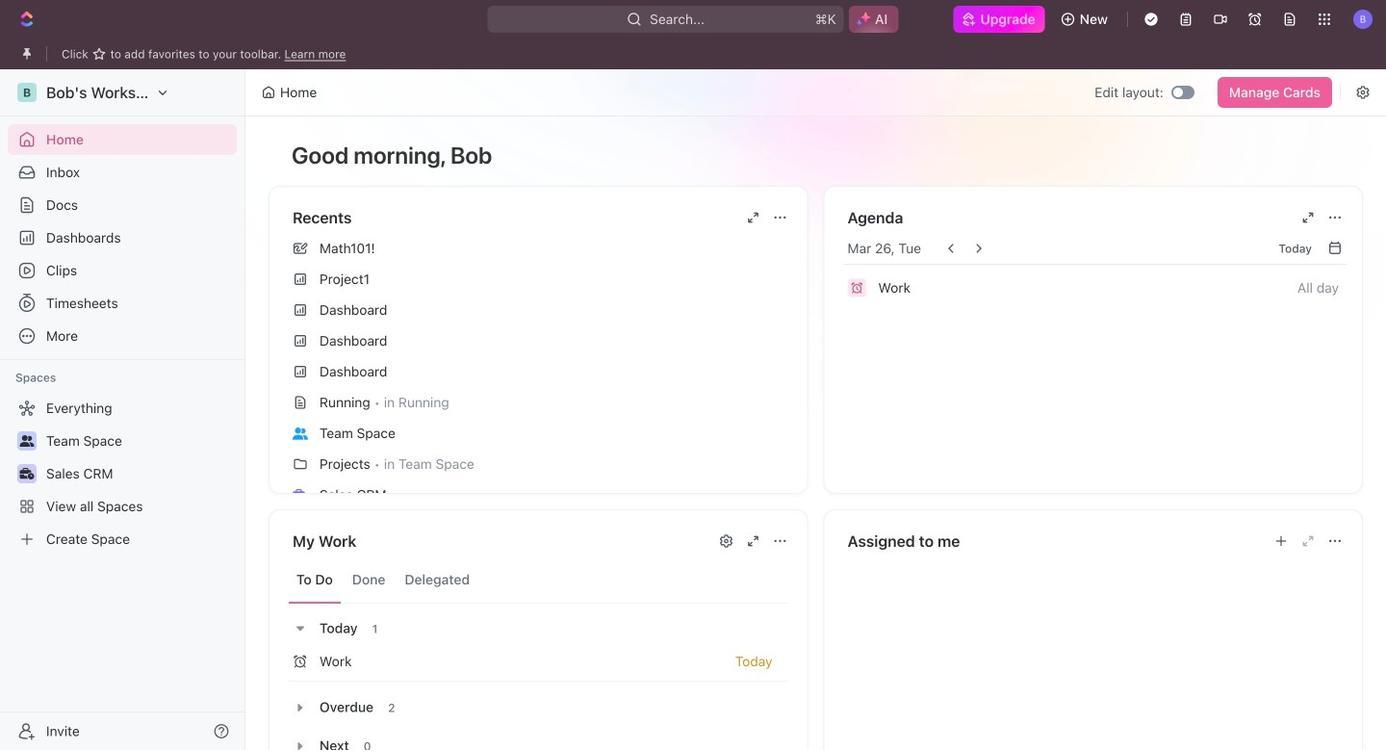 Task type: locate. For each thing, give the bounding box(es) containing it.
user group image
[[20, 435, 34, 447]]

tree
[[8, 393, 237, 555]]

user group image
[[293, 427, 308, 440]]

bob's workspace, , element
[[17, 83, 37, 102]]

tab list
[[289, 557, 788, 604]]



Task type: vqa. For each thing, say whether or not it's contained in the screenshot.
tab list
yes



Task type: describe. For each thing, give the bounding box(es) containing it.
sidebar navigation
[[0, 69, 249, 750]]

business time image
[[20, 468, 34, 480]]

business time image
[[293, 489, 308, 501]]

tree inside the sidebar navigation
[[8, 393, 237, 555]]



